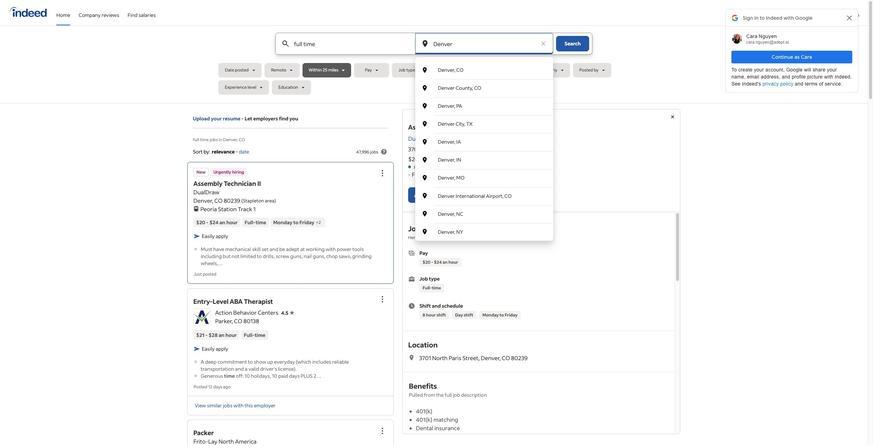Task type: describe. For each thing, give the bounding box(es) containing it.
search: Job title, keywords, or company text field
[[293, 33, 403, 54]]

transit information image
[[194, 205, 199, 212]]

job actions for entry-level aba therapist is collapsed image
[[379, 295, 387, 304]]

Edit location text field
[[432, 33, 537, 54]]

not interested image
[[480, 191, 488, 200]]

help icon image
[[380, 148, 388, 156]]

save this job image
[[458, 191, 467, 200]]

clear location input image
[[540, 40, 547, 47]]



Task type: locate. For each thing, give the bounding box(es) containing it.
close job details image
[[669, 113, 677, 121]]

job actions for assembly technician ii is collapsed image
[[379, 169, 387, 178]]

None search field
[[219, 33, 650, 241]]

dualdraw (opens in a new tab) image
[[436, 136, 442, 142]]

4.5 out of five stars rating image
[[281, 310, 294, 316]]

job actions for packer is collapsed image
[[379, 427, 387, 436]]

company logo image
[[194, 309, 211, 326]]

search suggestions list box
[[415, 61, 554, 241]]



Task type: vqa. For each thing, say whether or not it's contained in the screenshot.
out at the bottom
no



